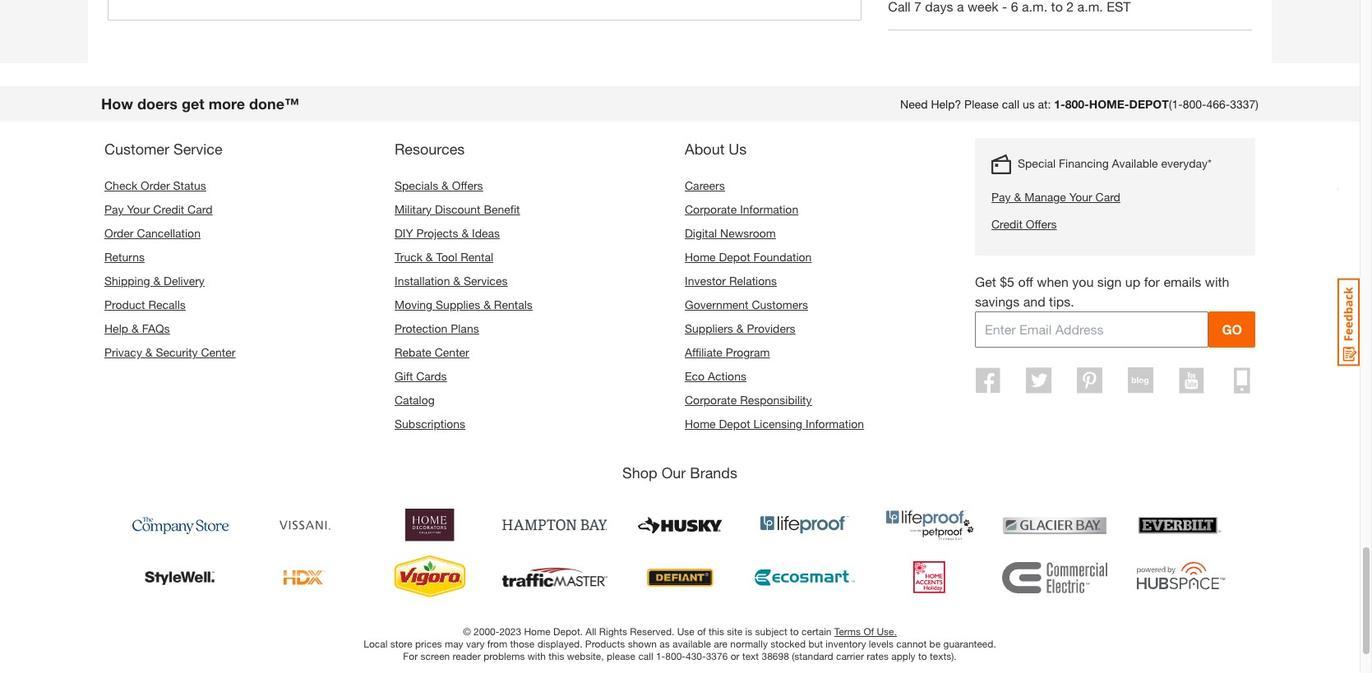 Task type: describe. For each thing, give the bounding box(es) containing it.
digital newsroom link
[[685, 226, 776, 240]]

home depot foundation link
[[685, 250, 812, 264]]

guaranteed.
[[944, 638, 996, 650]]

government customers
[[685, 298, 808, 312]]

help & faqs link
[[104, 322, 170, 335]]

order cancellation
[[104, 226, 201, 240]]

privacy & security center link
[[104, 345, 236, 359]]

those
[[510, 638, 535, 650]]

be
[[930, 638, 941, 650]]

depot.
[[553, 626, 583, 638]]

use
[[677, 626, 695, 638]]

corporate for corporate responsibility
[[685, 393, 737, 407]]

gift cards link
[[395, 369, 447, 383]]

us
[[1023, 97, 1035, 111]]

delivery
[[164, 274, 205, 288]]

how doers get more done™
[[101, 95, 299, 113]]

protection
[[395, 322, 448, 335]]

0 vertical spatial offers
[[452, 178, 483, 192]]

lifeproof with petproof technology carpet image
[[877, 502, 983, 548]]

returns
[[104, 250, 145, 264]]

suppliers & providers link
[[685, 322, 796, 335]]

investor relations link
[[685, 274, 777, 288]]

moving
[[395, 298, 433, 312]]

& for privacy & security center
[[145, 345, 153, 359]]

0 horizontal spatial this
[[549, 650, 564, 663]]

licensing
[[754, 417, 803, 431]]

government
[[685, 298, 749, 312]]

as
[[660, 638, 670, 650]]

off
[[1018, 274, 1033, 289]]

home depot on facebook image
[[976, 368, 1001, 394]]

returns link
[[104, 250, 145, 264]]

1 horizontal spatial information
[[806, 417, 864, 431]]

protection plans
[[395, 322, 479, 335]]

for
[[403, 650, 418, 663]]

home depot blog image
[[1128, 368, 1154, 394]]

subject
[[755, 626, 787, 638]]

services
[[464, 274, 508, 288]]

but
[[809, 638, 823, 650]]

cannot
[[897, 638, 927, 650]]

0 vertical spatial information
[[740, 202, 799, 216]]

1 horizontal spatial order
[[141, 178, 170, 192]]

Enter Email Address text field
[[975, 312, 1209, 348]]

installation
[[395, 274, 450, 288]]

need
[[900, 97, 928, 111]]

& for specials & offers
[[442, 178, 449, 192]]

available
[[673, 638, 711, 650]]

eco actions link
[[685, 369, 747, 383]]

gift
[[395, 369, 413, 383]]

investor
[[685, 274, 726, 288]]

depot for foundation
[[719, 250, 750, 264]]

1 center from the left
[[201, 345, 236, 359]]

38698
[[762, 650, 789, 663]]

suppliers
[[685, 322, 733, 335]]

shop
[[622, 464, 658, 482]]

home depot licensing information
[[685, 417, 864, 431]]

cards
[[416, 369, 447, 383]]

1 vertical spatial order
[[104, 226, 134, 240]]

of
[[697, 626, 706, 638]]

you
[[1072, 274, 1094, 289]]

catalog link
[[395, 393, 435, 407]]

providers
[[747, 322, 796, 335]]

catalog
[[395, 393, 435, 407]]

0 horizontal spatial your
[[127, 202, 150, 216]]

how
[[101, 95, 133, 113]]

shown
[[628, 638, 657, 650]]

pay for pay & manage your card
[[992, 190, 1011, 204]]

vary
[[466, 638, 485, 650]]

and
[[1023, 294, 1046, 309]]

with inside get $5 off when you sign up for emails with savings and tips.
[[1205, 274, 1230, 289]]

2000-
[[474, 626, 499, 638]]

website,
[[567, 650, 604, 663]]

vissani image
[[252, 502, 358, 548]]

shipping & delivery link
[[104, 274, 205, 288]]

call inside "© 2000-2023 home depot. all rights reserved. use of this site is subject to certain terms of use. local store prices may vary from those displayed. products shown as available are normally stocked but inventory levels cannot be guaranteed. for screen reader problems with this website, please call 1-800-430-3376 or text 38698 (standard carrier rates apply to texts)."
[[638, 650, 653, 663]]

more
[[209, 95, 245, 113]]

feedback link image
[[1338, 278, 1360, 367]]

store
[[390, 638, 412, 650]]

©
[[463, 626, 471, 638]]

home inside "© 2000-2023 home depot. all rights reserved. use of this site is subject to certain terms of use. local store prices may vary from those displayed. products shown as available are normally stocked but inventory levels cannot be guaranteed. for screen reader problems with this website, please call 1-800-430-3376 or text 38698 (standard carrier rates apply to texts)."
[[524, 626, 551, 638]]

installation & services
[[395, 274, 508, 288]]

rights
[[599, 626, 627, 638]]

recalls
[[148, 298, 186, 312]]

home depot mobile apps image
[[1234, 368, 1250, 394]]

may
[[445, 638, 463, 650]]

our
[[662, 464, 686, 482]]

& down services
[[484, 298, 491, 312]]

reserved.
[[630, 626, 675, 638]]

& left ideas
[[462, 226, 469, 240]]

inventory
[[826, 638, 866, 650]]

privacy & security center
[[104, 345, 236, 359]]

1 horizontal spatial 1-
[[1054, 97, 1065, 111]]

customer
[[104, 140, 169, 158]]

shipping & delivery
[[104, 274, 205, 288]]

truck & tool rental link
[[395, 250, 493, 264]]

specials & offers link
[[395, 178, 483, 192]]

program
[[726, 345, 770, 359]]

eco actions
[[685, 369, 747, 383]]

supplies
[[436, 298, 480, 312]]

everbilt image
[[1127, 502, 1233, 548]]

affiliate program link
[[685, 345, 770, 359]]

about us
[[685, 140, 747, 158]]

depot for licensing
[[719, 417, 750, 431]]

credit inside "link"
[[992, 217, 1023, 231]]

defiant image
[[627, 555, 733, 601]]

corporate information
[[685, 202, 799, 216]]

check order status
[[104, 178, 206, 192]]

military discount benefit link
[[395, 202, 520, 216]]

us
[[729, 140, 747, 158]]

& for help & faqs
[[131, 322, 139, 335]]

protection plans link
[[395, 322, 479, 335]]

corporate for corporate information
[[685, 202, 737, 216]]

1 horizontal spatial card
[[1096, 190, 1121, 204]]

doers
[[137, 95, 178, 113]]

security
[[156, 345, 198, 359]]



Task type: locate. For each thing, give the bounding box(es) containing it.
home
[[685, 250, 716, 264], [685, 417, 716, 431], [524, 626, 551, 638]]

center down plans
[[435, 345, 469, 359]]

moving supplies & rentals link
[[395, 298, 533, 312]]

stocked
[[771, 638, 806, 650]]

2 horizontal spatial 800-
[[1183, 97, 1207, 111]]

1 horizontal spatial to
[[918, 650, 927, 663]]

1 horizontal spatial your
[[1069, 190, 1092, 204]]

special
[[1018, 156, 1056, 170]]

site
[[727, 626, 743, 638]]

& up recalls
[[153, 274, 161, 288]]

credit down pay & manage your card
[[992, 217, 1023, 231]]

depot
[[1129, 97, 1169, 111]]

0 vertical spatial home
[[685, 250, 716, 264]]

home decorators collection image
[[377, 502, 483, 548]]

hdx image
[[252, 555, 358, 601]]

corporate responsibility
[[685, 393, 812, 407]]

savings
[[975, 294, 1020, 309]]

& down government customers
[[737, 322, 744, 335]]

depot down corporate responsibility
[[719, 417, 750, 431]]

3337)
[[1230, 97, 1259, 111]]

apply
[[892, 650, 916, 663]]

card down status
[[188, 202, 213, 216]]

0 horizontal spatial information
[[740, 202, 799, 216]]

diy projects & ideas
[[395, 226, 500, 240]]

digital newsroom
[[685, 226, 776, 240]]

offers
[[452, 178, 483, 192], [1026, 217, 1057, 231]]

0 vertical spatial 1-
[[1054, 97, 1065, 111]]

at:
[[1038, 97, 1051, 111]]

corporate responsibility link
[[685, 393, 812, 407]]

commercial electric image
[[1002, 555, 1108, 601]]

1 horizontal spatial call
[[1002, 97, 1020, 111]]

normally
[[730, 638, 768, 650]]

levels
[[869, 638, 894, 650]]

0 horizontal spatial card
[[188, 202, 213, 216]]

ecosmart image
[[752, 555, 858, 601]]

0 vertical spatial order
[[141, 178, 170, 192]]

rebate center
[[395, 345, 469, 359]]

information up the newsroom
[[740, 202, 799, 216]]

800-
[[1065, 97, 1089, 111], [1183, 97, 1207, 111], [665, 650, 686, 663]]

order cancellation link
[[104, 226, 201, 240]]

sign
[[1098, 274, 1122, 289]]

pay for pay your credit card
[[104, 202, 124, 216]]

& for shipping & delivery
[[153, 274, 161, 288]]

0 horizontal spatial order
[[104, 226, 134, 240]]

0 horizontal spatial offers
[[452, 178, 483, 192]]

0 horizontal spatial center
[[201, 345, 236, 359]]

husky image
[[627, 502, 733, 548]]

home depot on youtube image
[[1179, 368, 1204, 394]]

eco
[[685, 369, 705, 383]]

0 horizontal spatial with
[[528, 650, 546, 663]]

ideas
[[472, 226, 500, 240]]

0 vertical spatial depot
[[719, 250, 750, 264]]

1- down reserved.
[[656, 650, 665, 663]]

home accents holiday image
[[877, 555, 983, 601]]

2023
[[499, 626, 521, 638]]

1 vertical spatial home
[[685, 417, 716, 431]]

800- right at:
[[1065, 97, 1089, 111]]

digital
[[685, 226, 717, 240]]

& for truck & tool rental
[[426, 250, 433, 264]]

& up supplies
[[453, 274, 461, 288]]

displayed.
[[537, 638, 583, 650]]

depot up investor relations link
[[719, 250, 750, 264]]

1 vertical spatial depot
[[719, 417, 750, 431]]

2 corporate from the top
[[685, 393, 737, 407]]

trafficmaster image
[[502, 555, 608, 601]]

home right 2023
[[524, 626, 551, 638]]

0 horizontal spatial call
[[638, 650, 653, 663]]

rates
[[867, 650, 889, 663]]

800- right depot on the top of page
[[1183, 97, 1207, 111]]

service
[[174, 140, 223, 158]]

from
[[487, 638, 507, 650]]

1 corporate from the top
[[685, 202, 737, 216]]

1 depot from the top
[[719, 250, 750, 264]]

get $5 off when you sign up for emails with savings and tips.
[[975, 274, 1230, 309]]

credit offers link
[[992, 215, 1212, 233]]

home depot on twitter image
[[1026, 368, 1052, 394]]

order up returns
[[104, 226, 134, 240]]

careers link
[[685, 178, 725, 192]]

2 depot from the top
[[719, 417, 750, 431]]

1- right at:
[[1054, 97, 1065, 111]]

0 vertical spatial this
[[709, 626, 724, 638]]

vigoro image
[[377, 555, 483, 601]]

$5
[[1000, 274, 1015, 289]]

rental
[[461, 250, 493, 264]]

customer service
[[104, 140, 223, 158]]

1 vertical spatial information
[[806, 417, 864, 431]]

prices
[[415, 638, 442, 650]]

0 vertical spatial corporate
[[685, 202, 737, 216]]

pay up credit offers
[[992, 190, 1011, 204]]

corporate down eco actions
[[685, 393, 737, 407]]

manage
[[1025, 190, 1066, 204]]

800- inside "© 2000-2023 home depot. all rights reserved. use of this site is subject to certain terms of use. local store prices may vary from those displayed. products shown as available are normally stocked but inventory levels cannot be guaranteed. for screen reader problems with this website, please call 1-800-430-3376 or text 38698 (standard carrier rates apply to texts)."
[[665, 650, 686, 663]]

subscriptions
[[395, 417, 465, 431]]

0 horizontal spatial credit
[[153, 202, 184, 216]]

& for installation & services
[[453, 274, 461, 288]]

information right licensing
[[806, 417, 864, 431]]

1 vertical spatial offers
[[1026, 217, 1057, 231]]

hubspace smart home image
[[1127, 555, 1233, 601]]

1 horizontal spatial credit
[[992, 217, 1023, 231]]

to left be
[[918, 650, 927, 663]]

800- down use at the bottom
[[665, 650, 686, 663]]

local
[[364, 638, 388, 650]]

with right the problems
[[528, 650, 546, 663]]

0 horizontal spatial 800-
[[665, 650, 686, 663]]

& left manage
[[1014, 190, 1021, 204]]

center right 'security'
[[201, 345, 236, 359]]

brands
[[690, 464, 738, 482]]

0 vertical spatial credit
[[153, 202, 184, 216]]

home for home depot foundation
[[685, 250, 716, 264]]

rebate center link
[[395, 345, 469, 359]]

card up credit offers "link"
[[1096, 190, 1121, 204]]

product recalls link
[[104, 298, 186, 312]]

customers
[[752, 298, 808, 312]]

credit up cancellation
[[153, 202, 184, 216]]

hampton bay image
[[502, 502, 608, 548]]

plans
[[451, 322, 479, 335]]

1 horizontal spatial center
[[435, 345, 469, 359]]

1- inside "© 2000-2023 home depot. all rights reserved. use of this site is subject to certain terms of use. local store prices may vary from those displayed. products shown as available are normally stocked but inventory levels cannot be guaranteed. for screen reader problems with this website, please call 1-800-430-3376 or text 38698 (standard carrier rates apply to texts)."
[[656, 650, 665, 663]]

& for pay & manage your card
[[1014, 190, 1021, 204]]

this right of
[[709, 626, 724, 638]]

0 horizontal spatial pay
[[104, 202, 124, 216]]

& right 'help'
[[131, 322, 139, 335]]

military
[[395, 202, 432, 216]]

pay down check
[[104, 202, 124, 216]]

text
[[742, 650, 759, 663]]

1 horizontal spatial this
[[709, 626, 724, 638]]

carrier
[[836, 650, 864, 663]]

1 vertical spatial credit
[[992, 217, 1023, 231]]

0 vertical spatial call
[[1002, 97, 1020, 111]]

0 vertical spatial to
[[790, 626, 799, 638]]

1 vertical spatial corporate
[[685, 393, 737, 407]]

with inside "© 2000-2023 home depot. all rights reserved. use of this site is subject to certain terms of use. local store prices may vary from those displayed. products shown as available are normally stocked but inventory levels cannot be guaranteed. for screen reader problems with this website, please call 1-800-430-3376 or text 38698 (standard carrier rates apply to texts)."
[[528, 650, 546, 663]]

order up the pay your credit card
[[141, 178, 170, 192]]

your down "financing"
[[1069, 190, 1092, 204]]

call left us
[[1002, 97, 1020, 111]]

offers down manage
[[1026, 217, 1057, 231]]

actions
[[708, 369, 747, 383]]

call left the as
[[638, 650, 653, 663]]

1-
[[1054, 97, 1065, 111], [656, 650, 665, 663]]

1 vertical spatial this
[[549, 650, 564, 663]]

specials
[[395, 178, 438, 192]]

stylewell image
[[127, 555, 233, 601]]

to
[[790, 626, 799, 638], [918, 650, 927, 663]]

with
[[1205, 274, 1230, 289], [528, 650, 546, 663]]

1 horizontal spatial offers
[[1026, 217, 1057, 231]]

lifeproof flooring image
[[752, 502, 858, 548]]

up
[[1126, 274, 1141, 289]]

pay your credit card
[[104, 202, 213, 216]]

information
[[740, 202, 799, 216], [806, 417, 864, 431]]

1 horizontal spatial with
[[1205, 274, 1230, 289]]

projects
[[416, 226, 458, 240]]

& up military discount benefit
[[442, 178, 449, 192]]

466-
[[1207, 97, 1230, 111]]

offers up discount
[[452, 178, 483, 192]]

go button
[[1209, 312, 1256, 348]]

home depot foundation
[[685, 250, 812, 264]]

home-
[[1089, 97, 1129, 111]]

glacier bay image
[[1002, 502, 1108, 548]]

2 vertical spatial home
[[524, 626, 551, 638]]

pay & manage your card
[[992, 190, 1121, 204]]

& left tool
[[426, 250, 433, 264]]

product recalls
[[104, 298, 186, 312]]

0 horizontal spatial 1-
[[656, 650, 665, 663]]

home down the digital
[[685, 250, 716, 264]]

1 horizontal spatial 800-
[[1065, 97, 1089, 111]]

© 2000-2023 home depot. all rights reserved. use of this site is subject to certain terms of use. local store prices may vary from those displayed. products shown as available are normally stocked but inventory levels cannot be guaranteed. for screen reader problems with this website, please call 1-800-430-3376 or text 38698 (standard carrier rates apply to texts).
[[364, 626, 996, 663]]

moving supplies & rentals
[[395, 298, 533, 312]]

1 vertical spatial 1-
[[656, 650, 665, 663]]

with right emails
[[1205, 274, 1230, 289]]

depot
[[719, 250, 750, 264], [719, 417, 750, 431]]

your up "order cancellation" link at the top of page
[[127, 202, 150, 216]]

home for home depot licensing information
[[685, 417, 716, 431]]

1 vertical spatial to
[[918, 650, 927, 663]]

your inside pay & manage your card link
[[1069, 190, 1092, 204]]

reader
[[453, 650, 481, 663]]

privacy
[[104, 345, 142, 359]]

help?
[[931, 97, 961, 111]]

0 horizontal spatial to
[[790, 626, 799, 638]]

1 vertical spatial with
[[528, 650, 546, 663]]

corporate down careers link
[[685, 202, 737, 216]]

the company store image
[[127, 502, 233, 548]]

& for suppliers & providers
[[737, 322, 744, 335]]

1 vertical spatial call
[[638, 650, 653, 663]]

government customers link
[[685, 298, 808, 312]]

resources
[[395, 140, 465, 158]]

0 vertical spatial with
[[1205, 274, 1230, 289]]

1 horizontal spatial pay
[[992, 190, 1011, 204]]

home down eco
[[685, 417, 716, 431]]

home depot on pinterest image
[[1077, 368, 1103, 394]]

order
[[141, 178, 170, 192], [104, 226, 134, 240]]

2 center from the left
[[435, 345, 469, 359]]

offers inside "link"
[[1026, 217, 1057, 231]]

(1-
[[1169, 97, 1183, 111]]

to left certain
[[790, 626, 799, 638]]

pay your credit card link
[[104, 202, 213, 216]]

tool
[[436, 250, 457, 264]]

pay
[[992, 190, 1011, 204], [104, 202, 124, 216]]

tips.
[[1049, 294, 1074, 309]]

& down faqs
[[145, 345, 153, 359]]

this down the depot. at the bottom of page
[[549, 650, 564, 663]]



Task type: vqa. For each thing, say whether or not it's contained in the screenshot.
the Delivery
yes



